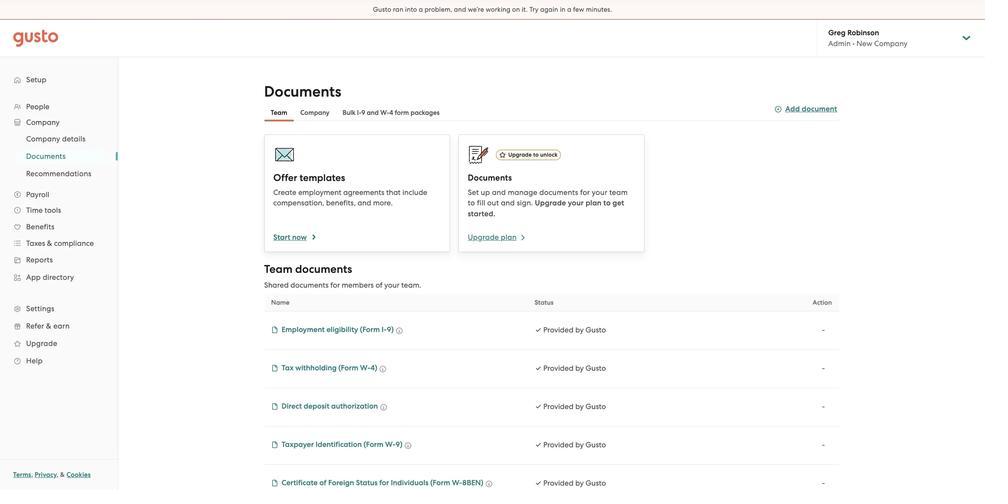Task type: locate. For each thing, give the bounding box(es) containing it.
team for team documents
[[264, 263, 293, 276]]

1 horizontal spatial ,
[[57, 472, 59, 479]]

plan inside upgrade your plan to get started.
[[586, 199, 602, 208]]

2 - from the top
[[822, 364, 826, 373]]

1 list from the top
[[0, 99, 118, 370]]

& inside the taxes & compliance dropdown button
[[47, 239, 52, 248]]

provided for direct deposit authorization
[[544, 403, 574, 411]]

start
[[273, 233, 291, 242]]

upgrade down refer & earn
[[26, 339, 57, 348]]

0 horizontal spatial a
[[419, 6, 423, 14]]

employment eligibility (form i-9) link
[[271, 325, 394, 336]]

now
[[292, 233, 307, 242]]

and up "out"
[[492, 188, 506, 197]]

1 horizontal spatial for
[[380, 479, 389, 488]]

(form
[[360, 326, 380, 335], [339, 364, 359, 373], [364, 441, 384, 450], [431, 479, 450, 488]]

, left privacy "link"
[[31, 472, 33, 479]]

documents
[[264, 83, 342, 101], [26, 152, 66, 161], [468, 173, 512, 183]]

recommendations
[[26, 170, 91, 178]]

1 horizontal spatial your
[[568, 199, 584, 208]]

company
[[875, 39, 908, 48], [300, 109, 330, 117], [26, 118, 60, 127], [26, 135, 60, 143]]

your left team
[[592, 188, 608, 197]]

company left bulk
[[300, 109, 330, 117]]

your left team.
[[385, 281, 400, 290]]

(form for withholding
[[339, 364, 359, 373]]

2 vertical spatial documents
[[291, 281, 329, 290]]

w- inside button
[[381, 109, 390, 117]]

(form inside tax withholding (form w-4) link
[[339, 364, 359, 373]]

setup link
[[9, 72, 109, 88]]

3 - from the top
[[822, 403, 826, 411]]

employment
[[282, 326, 325, 335]]

4 - from the top
[[822, 441, 826, 450]]

status
[[535, 299, 554, 307], [356, 479, 378, 488]]

set up and manage documents for your team to fill out and sign.
[[468, 188, 628, 207]]

details
[[62, 135, 86, 143]]

1 provided from the top
[[544, 326, 574, 335]]

taxpayer identification (form w-9)
[[282, 441, 403, 450]]

0 vertical spatial i-
[[357, 109, 362, 117]]

module__icon___go7vc image
[[271, 327, 278, 334], [396, 328, 403, 335], [271, 365, 278, 372], [380, 366, 387, 373], [271, 404, 278, 411], [380, 404, 387, 411], [271, 442, 278, 449], [405, 443, 412, 450], [271, 480, 278, 487], [486, 481, 493, 488]]

payroll button
[[9, 187, 109, 203]]

-
[[822, 326, 826, 335], [822, 364, 826, 373], [822, 403, 826, 411], [822, 441, 826, 450], [822, 479, 826, 488]]

create employment agreements that include compensation, benefits, and more.
[[273, 188, 428, 207]]

list
[[0, 99, 118, 370], [0, 130, 118, 183]]

module__icon___go7vc image inside employment eligibility (form i-9) link
[[271, 327, 278, 334]]

1 horizontal spatial documents
[[264, 83, 342, 101]]

agreements
[[343, 188, 385, 197]]

3 provided from the top
[[544, 403, 574, 411]]

5 by from the top
[[576, 479, 584, 488]]

i- right eligibility
[[382, 326, 387, 335]]

1 vertical spatial plan
[[501, 233, 517, 242]]

new
[[857, 39, 873, 48]]

documents up shared documents for members of your team.
[[295, 263, 352, 276]]

your left get
[[568, 199, 584, 208]]

for left the members
[[331, 281, 340, 290]]

to inside upgrade your plan to get started.
[[604, 199, 611, 208]]

company inside company button
[[300, 109, 330, 117]]

working
[[486, 6, 511, 14]]

5 provided by gusto from the top
[[544, 479, 606, 488]]

time tools
[[26, 206, 61, 215]]

1 - from the top
[[822, 326, 826, 335]]

reports link
[[9, 252, 109, 268]]

upgrade your plan to get started.
[[468, 199, 625, 219]]

i- right bulk
[[357, 109, 362, 117]]

documents down the company details
[[26, 152, 66, 161]]

time
[[26, 206, 43, 215]]

2 provided by gusto from the top
[[544, 364, 606, 373]]

4 provided from the top
[[544, 441, 574, 450]]

documents up up
[[468, 173, 512, 183]]

5 provided from the top
[[544, 479, 574, 488]]

recommendations link
[[16, 166, 109, 182]]

benefits
[[26, 223, 55, 231]]

0 vertical spatial your
[[592, 188, 608, 197]]

2 vertical spatial documents
[[468, 173, 512, 183]]

company down people
[[26, 118, 60, 127]]

for left individuals
[[380, 479, 389, 488]]

and down agreements
[[358, 199, 371, 207]]

that
[[387, 188, 401, 197]]

by
[[576, 326, 584, 335], [576, 364, 584, 373], [576, 403, 584, 411], [576, 441, 584, 450], [576, 479, 584, 488]]

1 horizontal spatial 9)
[[396, 441, 403, 450]]

documents up upgrade your plan to get started.
[[540, 188, 579, 197]]

into
[[405, 6, 417, 14]]

employment
[[298, 188, 342, 197]]

greg
[[829, 28, 846, 37]]

0 vertical spatial for
[[581, 188, 590, 197]]

your inside set up and manage documents for your team to fill out and sign.
[[592, 188, 608, 197]]

help
[[26, 357, 43, 366]]

0 vertical spatial plan
[[586, 199, 602, 208]]

earn
[[53, 322, 70, 331]]

and right the '9'
[[367, 109, 379, 117]]

of left foreign
[[320, 479, 327, 488]]

1 vertical spatial &
[[46, 322, 51, 331]]

gusto for tax withholding (form w-4)
[[586, 364, 606, 373]]

and
[[454, 6, 467, 14], [367, 109, 379, 117], [492, 188, 506, 197], [358, 199, 371, 207], [501, 199, 515, 207]]

0 horizontal spatial to
[[468, 199, 475, 207]]

authorization
[[331, 402, 378, 411]]

0 horizontal spatial plan
[[501, 233, 517, 242]]

0 horizontal spatial ,
[[31, 472, 33, 479]]

& inside refer & earn 'link'
[[46, 322, 51, 331]]

0 horizontal spatial for
[[331, 281, 340, 290]]

upgrade
[[509, 152, 532, 158], [535, 199, 567, 208], [468, 233, 499, 242], [26, 339, 57, 348]]

bulk i-9 and w-4 form packages button
[[336, 104, 446, 122]]

(form inside the taxpayer identification (form w-9) link
[[364, 441, 384, 450]]

1 a from the left
[[419, 6, 423, 14]]

0 vertical spatial 9)
[[387, 326, 394, 335]]

module__icon___go7vc image inside certificate of foreign status for individuals (form w-8ben) link
[[271, 480, 278, 487]]

0 vertical spatial status
[[535, 299, 554, 307]]

a right 'in' at the top right of the page
[[568, 6, 572, 14]]

status inside certificate of foreign status for individuals (form w-8ben) link
[[356, 479, 378, 488]]

0 vertical spatial documents
[[540, 188, 579, 197]]

& left earn
[[46, 322, 51, 331]]

2 horizontal spatial to
[[604, 199, 611, 208]]

2 horizontal spatial documents
[[468, 173, 512, 183]]

certificate
[[282, 479, 318, 488]]

team left company button
[[271, 109, 287, 117]]

(form inside certificate of foreign status for individuals (form w-8ben) link
[[431, 479, 450, 488]]

provided by gusto
[[544, 326, 606, 335], [544, 364, 606, 373], [544, 403, 606, 411], [544, 441, 606, 450], [544, 479, 606, 488]]

provided for taxpayer identification (form w-9)
[[544, 441, 574, 450]]

0 horizontal spatial status
[[356, 479, 378, 488]]

3 provided by gusto from the top
[[544, 403, 606, 411]]

0 horizontal spatial your
[[385, 281, 400, 290]]

3 by from the top
[[576, 403, 584, 411]]

2 by from the top
[[576, 364, 584, 373]]

offer templates
[[273, 172, 345, 184]]

upgrade to unlock
[[509, 152, 558, 158]]

- for certificate of foreign status for individuals (form w-8ben)
[[822, 479, 826, 488]]

0 vertical spatial team
[[271, 109, 287, 117]]

and inside button
[[367, 109, 379, 117]]

to left fill
[[468, 199, 475, 207]]

for inside certificate of foreign status for individuals (form w-8ben) link
[[380, 479, 389, 488]]

& right taxes
[[47, 239, 52, 248]]

1 vertical spatial documents
[[26, 152, 66, 161]]

4)
[[371, 364, 378, 373]]

upgrade inside upgrade your plan to get started.
[[535, 199, 567, 208]]

2 horizontal spatial for
[[581, 188, 590, 197]]

1 vertical spatial team
[[264, 263, 293, 276]]

company right new
[[875, 39, 908, 48]]

provided by gusto for certificate of foreign status for individuals (form w-8ben)
[[544, 479, 606, 488]]

your
[[592, 188, 608, 197], [568, 199, 584, 208], [385, 281, 400, 290]]

4 by from the top
[[576, 441, 584, 450]]

1 horizontal spatial i-
[[382, 326, 387, 335]]

provided for employment eligibility (form i-9)
[[544, 326, 574, 335]]

to
[[534, 152, 539, 158], [468, 199, 475, 207], [604, 199, 611, 208]]

(form right identification
[[364, 441, 384, 450]]

1 horizontal spatial a
[[568, 6, 572, 14]]

(form inside employment eligibility (form i-9) link
[[360, 326, 380, 335]]

to left get
[[604, 199, 611, 208]]

i- inside button
[[357, 109, 362, 117]]

for left team
[[581, 188, 590, 197]]

team documents
[[264, 263, 352, 276]]

documents up company button
[[264, 83, 342, 101]]

2 horizontal spatial your
[[592, 188, 608, 197]]

problem,
[[425, 6, 453, 14]]

team button
[[264, 104, 294, 122]]

company button
[[294, 104, 336, 122]]

app directory link
[[9, 270, 109, 285]]

team up the shared
[[264, 263, 293, 276]]

templates
[[300, 172, 345, 184]]

- for direct deposit authorization
[[822, 403, 826, 411]]

add document
[[786, 105, 838, 114]]

by for direct deposit authorization
[[576, 403, 584, 411]]

to left unlock on the right of the page
[[534, 152, 539, 158]]

terms link
[[13, 472, 31, 479]]

1 vertical spatial of
[[320, 479, 327, 488]]

0 vertical spatial of
[[376, 281, 383, 290]]

1 vertical spatial 9)
[[396, 441, 403, 450]]

1 horizontal spatial to
[[534, 152, 539, 158]]

1 provided by gusto from the top
[[544, 326, 606, 335]]

0 horizontal spatial i-
[[357, 109, 362, 117]]

provided
[[544, 326, 574, 335], [544, 364, 574, 373], [544, 403, 574, 411], [544, 441, 574, 450], [544, 479, 574, 488]]

a right into
[[419, 6, 423, 14]]

(form left 4)
[[339, 364, 359, 373]]

1 horizontal spatial plan
[[586, 199, 602, 208]]

upgrade down the started.
[[468, 233, 499, 242]]

1 vertical spatial i-
[[382, 326, 387, 335]]

company inside company details link
[[26, 135, 60, 143]]

your inside upgrade your plan to get started.
[[568, 199, 584, 208]]

1 vertical spatial documents
[[295, 263, 352, 276]]

app directory
[[26, 273, 74, 282]]

deposit
[[304, 402, 330, 411]]

1 vertical spatial status
[[356, 479, 378, 488]]

of right the members
[[376, 281, 383, 290]]

1 by from the top
[[576, 326, 584, 335]]

documents down team documents at the bottom left of the page
[[291, 281, 329, 290]]

direct
[[282, 402, 302, 411]]

upgrade right sign.
[[535, 199, 567, 208]]

by for tax withholding (form w-4)
[[576, 364, 584, 373]]

4 provided by gusto from the top
[[544, 441, 606, 450]]

9) for w-
[[396, 441, 403, 450]]

team for team
[[271, 109, 287, 117]]

upgrade link
[[9, 336, 109, 352]]

9) for i-
[[387, 326, 394, 335]]

1 vertical spatial for
[[331, 281, 340, 290]]

0 horizontal spatial documents
[[26, 152, 66, 161]]

1 vertical spatial your
[[568, 199, 584, 208]]

5 - from the top
[[822, 479, 826, 488]]

&
[[47, 239, 52, 248], [46, 322, 51, 331], [60, 472, 65, 479]]

documents inside set up and manage documents for your team to fill out and sign.
[[540, 188, 579, 197]]

up
[[481, 188, 490, 197]]

0 vertical spatial documents
[[264, 83, 342, 101]]

2 list from the top
[[0, 130, 118, 183]]

2 vertical spatial for
[[380, 479, 389, 488]]

(form right eligibility
[[360, 326, 380, 335]]

1 , from the left
[[31, 472, 33, 479]]

documents inside gusto navigation element
[[26, 152, 66, 161]]

tax
[[282, 364, 294, 373]]

& left cookies button
[[60, 472, 65, 479]]

help link
[[9, 353, 109, 369]]

(form right individuals
[[431, 479, 450, 488]]

2 , from the left
[[57, 472, 59, 479]]

upgrade left unlock on the right of the page
[[509, 152, 532, 158]]

company down company dropdown button
[[26, 135, 60, 143]]

packages
[[411, 109, 440, 117]]

2 provided from the top
[[544, 364, 574, 373]]

plan
[[586, 199, 602, 208], [501, 233, 517, 242]]

, left cookies button
[[57, 472, 59, 479]]

cookies button
[[67, 470, 91, 481]]

(form for eligibility
[[360, 326, 380, 335]]

team inside "button"
[[271, 109, 287, 117]]

0 horizontal spatial 9)
[[387, 326, 394, 335]]

add
[[786, 105, 801, 114]]

upgrade for plan
[[468, 233, 499, 242]]

1 horizontal spatial of
[[376, 281, 383, 290]]

0 vertical spatial &
[[47, 239, 52, 248]]

team
[[610, 188, 628, 197]]

robinson
[[848, 28, 880, 37]]

9)
[[387, 326, 394, 335], [396, 441, 403, 450]]



Task type: vqa. For each thing, say whether or not it's contained in the screenshot.
least
no



Task type: describe. For each thing, give the bounding box(es) containing it.
to inside set up and manage documents for your team to fill out and sign.
[[468, 199, 475, 207]]

setup
[[26, 75, 47, 84]]

settings
[[26, 305, 54, 313]]

greg robinson admin • new company
[[829, 28, 908, 48]]

list containing company details
[[0, 130, 118, 183]]

compensation,
[[273, 199, 324, 207]]

members
[[342, 281, 374, 290]]

minutes.
[[586, 6, 612, 14]]

& for earn
[[46, 322, 51, 331]]

in
[[560, 6, 566, 14]]

identification
[[316, 441, 362, 450]]

privacy
[[35, 472, 57, 479]]

documents for team documents
[[295, 263, 352, 276]]

& for compliance
[[47, 239, 52, 248]]

on
[[513, 6, 520, 14]]

name
[[271, 299, 290, 307]]

privacy link
[[35, 472, 57, 479]]

upgrade plan
[[468, 233, 517, 242]]

individuals
[[391, 479, 429, 488]]

module__icon___go7vc image inside the taxpayer identification (form w-9) link
[[271, 442, 278, 449]]

company inside company dropdown button
[[26, 118, 60, 127]]

module__icon___go7vc image inside the direct deposit authorization link
[[271, 404, 278, 411]]

manage
[[508, 188, 538, 197]]

offer
[[273, 172, 297, 184]]

set
[[468, 188, 479, 197]]

eligibility
[[327, 326, 358, 335]]

settings link
[[9, 301, 109, 317]]

taxpayer
[[282, 441, 314, 450]]

direct deposit authorization
[[282, 402, 378, 411]]

- for employment eligibility (form i-9)
[[822, 326, 826, 335]]

1 horizontal spatial status
[[535, 299, 554, 307]]

gusto ran into a problem, and we're working on it. try again in a few minutes.
[[373, 6, 612, 14]]

certificate of foreign status for individuals (form w-8ben)
[[282, 479, 484, 488]]

unlock
[[541, 152, 558, 158]]

company inside greg robinson admin • new company
[[875, 39, 908, 48]]

fill
[[477, 199, 486, 207]]

provided by gusto for tax withholding (form w-4)
[[544, 364, 606, 373]]

by for taxpayer identification (form w-9)
[[576, 441, 584, 450]]

2 a from the left
[[568, 6, 572, 14]]

provided by gusto for taxpayer identification (form w-9)
[[544, 441, 606, 450]]

and left we're
[[454, 6, 467, 14]]

few
[[573, 6, 585, 14]]

- for taxpayer identification (form w-9)
[[822, 441, 826, 450]]

and inside create employment agreements that include compensation, benefits, and more.
[[358, 199, 371, 207]]

0 horizontal spatial of
[[320, 479, 327, 488]]

2 vertical spatial your
[[385, 281, 400, 290]]

by for employment eligibility (form i-9)
[[576, 326, 584, 335]]

upgrade for your
[[535, 199, 567, 208]]

provided by gusto for direct deposit authorization
[[544, 403, 606, 411]]

taxes & compliance
[[26, 239, 94, 248]]

gusto for employment eligibility (form i-9)
[[586, 326, 606, 335]]

gusto for certificate of foreign status for individuals (form w-8ben)
[[586, 479, 606, 488]]

out
[[488, 199, 499, 207]]

compliance
[[54, 239, 94, 248]]

direct deposit authorization link
[[271, 402, 378, 413]]

refer
[[26, 322, 44, 331]]

8ben)
[[463, 479, 484, 488]]

ran
[[393, 6, 404, 14]]

reports
[[26, 256, 53, 265]]

sign.
[[517, 199, 533, 207]]

and right "out"
[[501, 199, 515, 207]]

create
[[273, 188, 297, 197]]

gusto navigation element
[[0, 57, 118, 384]]

upgrade for to
[[509, 152, 532, 158]]

home image
[[13, 29, 58, 47]]

bulk
[[343, 109, 356, 117]]

tax withholding (form w-4) link
[[271, 363, 378, 374]]

started.
[[468, 210, 496, 219]]

certificate of foreign status for individuals (form w-8ben) link
[[271, 479, 484, 489]]

foreign
[[328, 479, 354, 488]]

get
[[613, 199, 625, 208]]

employment eligibility (form i-9)
[[282, 326, 394, 335]]

people button
[[9, 99, 109, 115]]

documents for shared documents for members of your team.
[[291, 281, 329, 290]]

taxpayer identification (form w-9) link
[[271, 440, 403, 451]]

company button
[[9, 115, 109, 130]]

gusto for taxpayer identification (form w-9)
[[586, 441, 606, 450]]

module__icon___go7vc image inside tax withholding (form w-4) link
[[271, 365, 278, 372]]

app
[[26, 273, 41, 282]]

again
[[541, 6, 559, 14]]

form
[[395, 109, 409, 117]]

benefits link
[[9, 219, 109, 235]]

gusto for direct deposit authorization
[[586, 403, 606, 411]]

benefits,
[[326, 199, 356, 207]]

provided for tax withholding (form w-4)
[[544, 364, 574, 373]]

company details
[[26, 135, 86, 143]]

terms
[[13, 472, 31, 479]]

people
[[26, 102, 50, 111]]

terms , privacy , & cookies
[[13, 472, 91, 479]]

(form for identification
[[364, 441, 384, 450]]

upgrade inside gusto navigation element
[[26, 339, 57, 348]]

for inside set up and manage documents for your team to fill out and sign.
[[581, 188, 590, 197]]

more.
[[373, 199, 393, 207]]

cookies
[[67, 472, 91, 479]]

document
[[802, 105, 838, 114]]

include
[[403, 188, 428, 197]]

team.
[[402, 281, 422, 290]]

list containing people
[[0, 99, 118, 370]]

payroll
[[26, 190, 49, 199]]

by for certificate of foreign status for individuals (form w-8ben)
[[576, 479, 584, 488]]

tools
[[45, 206, 61, 215]]

- for tax withholding (form w-4)
[[822, 364, 826, 373]]

documents link
[[16, 149, 109, 164]]

2 vertical spatial &
[[60, 472, 65, 479]]

4
[[390, 109, 394, 117]]

withholding
[[296, 364, 337, 373]]

provided for certificate of foreign status for individuals (form w-8ben)
[[544, 479, 574, 488]]

directory
[[43, 273, 74, 282]]

provided by gusto for employment eligibility (form i-9)
[[544, 326, 606, 335]]



